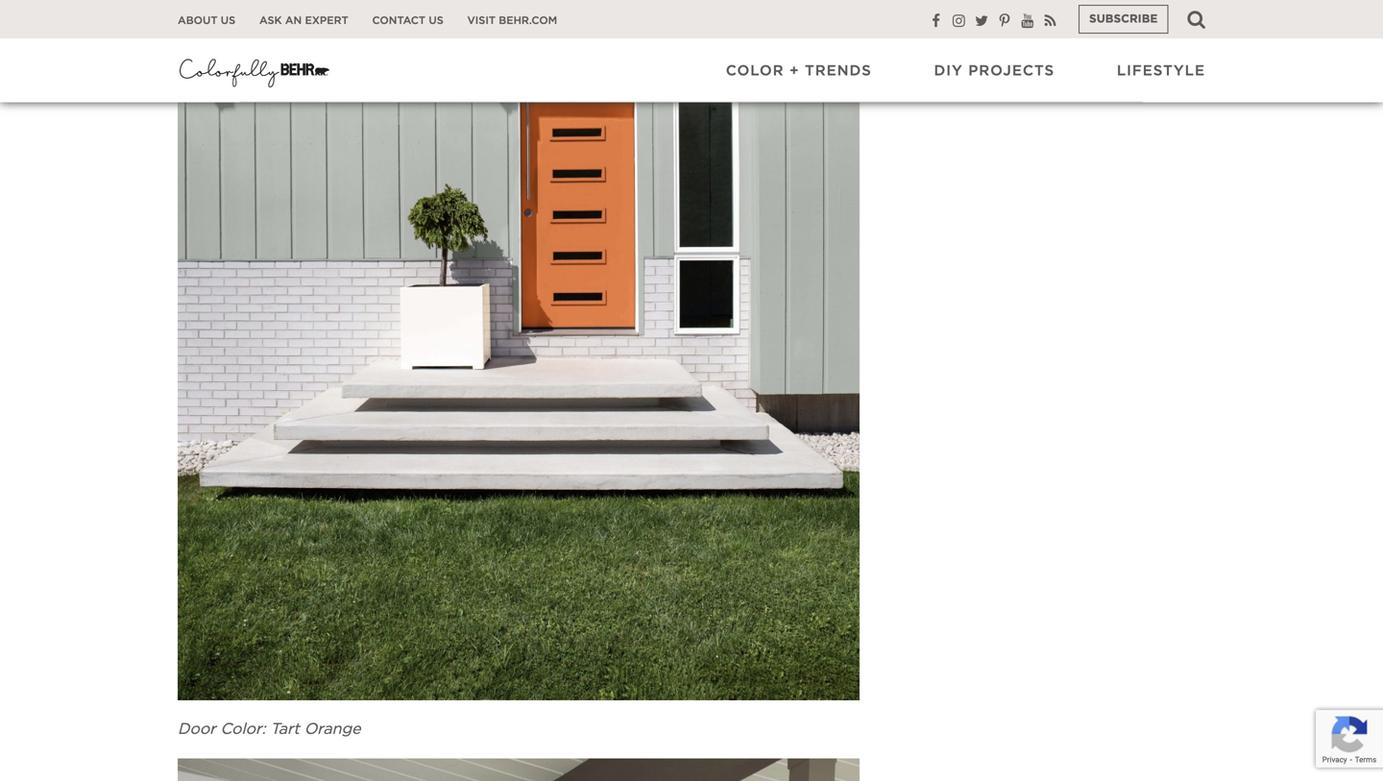 Task type: locate. For each thing, give the bounding box(es) containing it.
diy
[[935, 64, 964, 78]]

us for contact us
[[429, 15, 444, 26]]

0 horizontal spatial us
[[221, 15, 236, 26]]

us
[[221, 15, 236, 26], [429, 15, 444, 26]]

lifestyle
[[1117, 64, 1206, 78]]

tart
[[270, 722, 300, 737]]

visit behr.com
[[468, 15, 558, 26]]

us right about
[[221, 15, 236, 26]]

trends
[[805, 64, 872, 78]]

ask an expert
[[259, 15, 349, 26]]

1 horizontal spatial us
[[429, 15, 444, 26]]

a home showing the front door painted in a yellow hue. image
[[178, 759, 860, 781]]

diy projects
[[935, 64, 1055, 78]]

us right contact
[[429, 15, 444, 26]]

us inside contact us link
[[429, 15, 444, 26]]

projects
[[969, 64, 1055, 78]]

us inside about us link
[[221, 15, 236, 26]]

orange
[[304, 722, 361, 737]]

1 us from the left
[[221, 15, 236, 26]]

behr.com
[[499, 15, 558, 26]]

subscribe link
[[1079, 5, 1169, 34]]

about
[[178, 15, 218, 26]]

diy projects link
[[935, 62, 1055, 81]]

us for about us
[[221, 15, 236, 26]]

2 us from the left
[[429, 15, 444, 26]]

color:
[[221, 722, 266, 737]]

color + trends
[[726, 64, 872, 78]]

about us link
[[178, 14, 236, 28]]

lifestyle link
[[1117, 62, 1206, 81]]



Task type: describe. For each thing, give the bounding box(es) containing it.
a home showing the front door painted in an orange hue. image
[[178, 0, 860, 700]]

colorfully behr image
[[178, 53, 332, 91]]

contact us
[[372, 15, 444, 26]]

color + trends link
[[726, 62, 872, 81]]

door color: tart orange
[[178, 722, 361, 737]]

door
[[178, 722, 216, 737]]

+
[[790, 64, 800, 78]]

search image
[[1188, 10, 1206, 29]]

contact
[[372, 15, 426, 26]]

visit
[[468, 15, 496, 26]]

about us
[[178, 15, 236, 26]]

ask
[[259, 15, 282, 26]]

ask an expert link
[[259, 14, 349, 28]]

contact us link
[[372, 14, 444, 28]]

subscribe
[[1090, 13, 1158, 25]]

expert
[[305, 15, 349, 26]]

an
[[285, 15, 302, 26]]

color
[[726, 64, 785, 78]]

visit behr.com link
[[468, 14, 558, 28]]



Task type: vqa. For each thing, say whether or not it's contained in the screenshot.
About Us
yes



